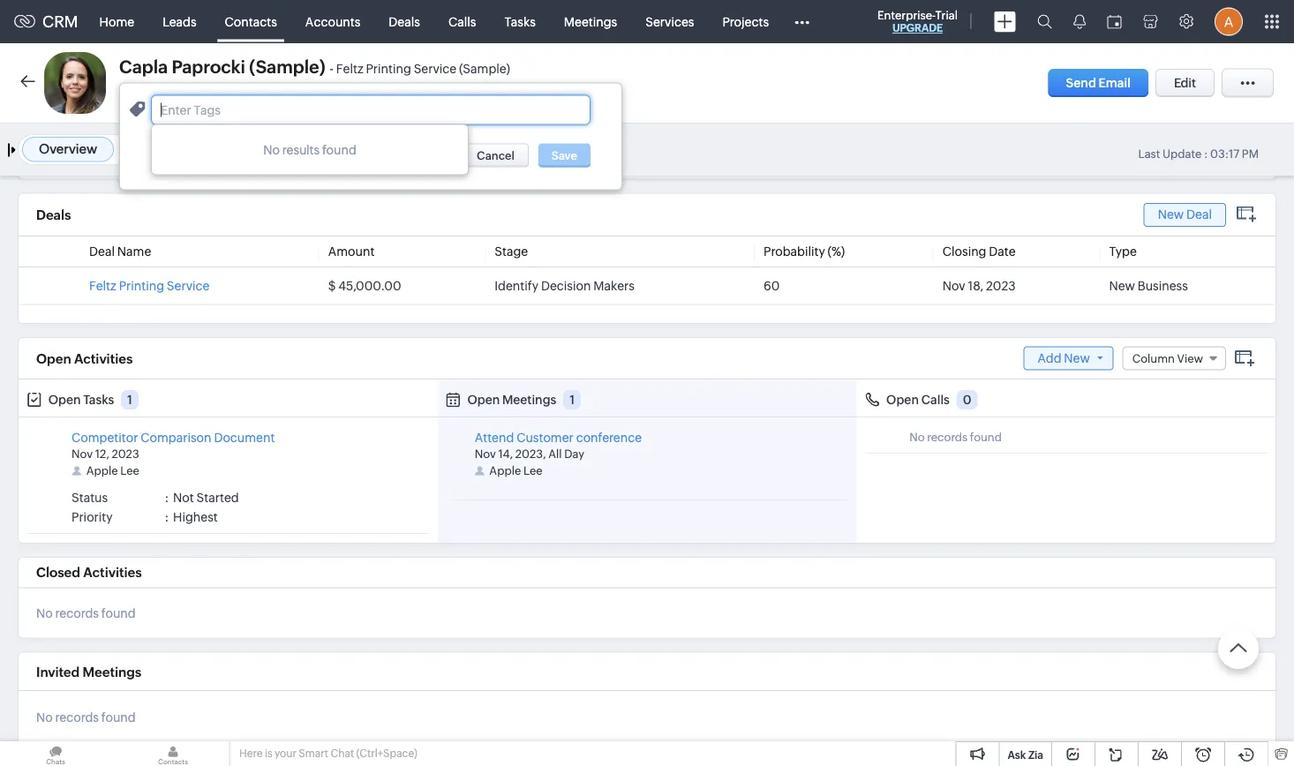 Task type: describe. For each thing, give the bounding box(es) containing it.
open for open meetings
[[467, 393, 500, 407]]

no down the open calls
[[910, 431, 925, 444]]

calls link
[[434, 0, 490, 43]]

competitor comparison document nov 12, 2023
[[72, 431, 275, 461]]

search element
[[1027, 0, 1063, 43]]

signals element
[[1063, 0, 1096, 43]]

day
[[564, 448, 585, 461]]

nov 18, 2023
[[943, 279, 1016, 293]]

attend customer conference link
[[475, 431, 642, 445]]

(sample) inside capla paprocki (sample) - feltz printing service (sample)
[[459, 62, 510, 76]]

activities for closed activities
[[83, 565, 142, 581]]

name
[[117, 245, 151, 259]]

last
[[1138, 147, 1160, 161]]

add new
[[1038, 351, 1090, 365]]

profile image
[[1215, 8, 1243, 36]]

$ 45,000.00
[[328, 279, 401, 293]]

0 vertical spatial 2023
[[986, 279, 1016, 293]]

results
[[282, 142, 320, 157]]

45,000.00
[[338, 279, 401, 293]]

amount link
[[328, 245, 375, 259]]

services link
[[631, 0, 708, 43]]

status
[[72, 491, 108, 505]]

apple for meetings
[[489, 464, 521, 478]]

attend
[[475, 431, 514, 445]]

meetings link
[[550, 0, 631, 43]]

nov 14, 2023, all day
[[475, 448, 585, 461]]

enterprise-
[[878, 8, 935, 22]]

14,
[[498, 448, 513, 461]]

type link
[[1109, 245, 1137, 259]]

(%)
[[828, 245, 845, 259]]

no results found
[[263, 142, 356, 157]]

1 vertical spatial deal
[[89, 245, 115, 259]]

edit
[[1174, 76, 1196, 90]]

services
[[646, 15, 694, 29]]

probability (%)
[[764, 245, 845, 259]]

1 vertical spatial printing
[[119, 279, 164, 293]]

feltz printing service
[[89, 279, 210, 293]]

invited
[[36, 664, 80, 680]]

tasks link
[[490, 0, 550, 43]]

last update : 03:17 pm
[[1138, 147, 1259, 161]]

stage
[[495, 245, 528, 259]]

cancel
[[477, 149, 515, 162]]

no left results
[[263, 142, 280, 157]]

invited meetings
[[36, 664, 141, 680]]

new business
[[1109, 279, 1188, 293]]

chat
[[331, 748, 354, 760]]

closed activities
[[36, 565, 142, 581]]

amount
[[328, 245, 375, 259]]

$
[[328, 279, 336, 293]]

home
[[99, 15, 134, 29]]

not
[[173, 491, 194, 505]]

open meetings
[[467, 393, 557, 407]]

0
[[963, 393, 972, 407]]

home link
[[85, 0, 148, 43]]

update
[[1163, 147, 1202, 161]]

0 horizontal spatial feltz
[[89, 279, 116, 293]]

: for : not started
[[165, 491, 169, 505]]

timeline
[[135, 141, 187, 157]]

email
[[1099, 76, 1131, 90]]

1 for meetings
[[570, 393, 575, 407]]

document
[[214, 431, 275, 445]]

identify decision makers
[[495, 279, 635, 293]]

overview link
[[39, 141, 97, 157]]

lee for open tasks
[[120, 464, 139, 478]]

(ctrl+space)
[[356, 748, 417, 760]]

1 for tasks
[[127, 393, 132, 407]]

closing
[[943, 245, 987, 259]]

probability
[[764, 245, 825, 259]]

nov inside the competitor comparison document nov 12, 2023
[[72, 448, 93, 461]]

crm link
[[14, 13, 78, 31]]

highest
[[173, 510, 218, 524]]

1 horizontal spatial deals
[[389, 15, 420, 29]]

records for meetings
[[55, 710, 99, 724]]

apple for tasks
[[86, 464, 118, 478]]

1 vertical spatial service
[[167, 279, 210, 293]]

2023 inside the competitor comparison document nov 12, 2023
[[112, 448, 139, 461]]

: for : highest
[[165, 510, 169, 524]]

priority
[[72, 510, 113, 524]]

is
[[265, 748, 272, 760]]

open for open calls
[[886, 393, 919, 407]]

your
[[275, 748, 297, 760]]

column view
[[1132, 352, 1203, 365]]

business
[[1138, 279, 1188, 293]]

activities for open activities
[[74, 351, 133, 366]]

found down 'invited meetings'
[[101, 710, 136, 724]]

1 horizontal spatial deal
[[1187, 207, 1212, 221]]

-
[[329, 61, 334, 76]]

no down the closed
[[36, 606, 53, 620]]

search image
[[1037, 14, 1052, 29]]

no records found for activities
[[36, 606, 136, 620]]

send
[[1066, 76, 1096, 90]]

: not started
[[165, 491, 239, 505]]

calendar image
[[1107, 15, 1122, 29]]

found right results
[[322, 142, 356, 157]]

cancel button
[[463, 143, 529, 167]]

here is your smart chat (ctrl+space)
[[239, 748, 417, 760]]

save button
[[538, 143, 591, 167]]

send email button
[[1048, 69, 1148, 97]]

makers
[[593, 279, 635, 293]]

customer
[[517, 431, 574, 445]]

type
[[1109, 245, 1137, 259]]

lee for open meetings
[[523, 464, 543, 478]]

closed
[[36, 565, 80, 581]]

open for open tasks
[[48, 393, 81, 407]]

meetings inside "link"
[[564, 15, 617, 29]]

contacts
[[225, 15, 277, 29]]

0 vertical spatial records
[[927, 431, 968, 444]]



Task type: vqa. For each thing, say whether or not it's contained in the screenshot.
Open Meetings
yes



Task type: locate. For each thing, give the bounding box(es) containing it.
capla paprocki (sample) - feltz printing service (sample)
[[119, 57, 510, 77]]

decision
[[541, 279, 591, 293]]

1 vertical spatial calls
[[921, 393, 950, 407]]

0 vertical spatial deal
[[1187, 207, 1212, 221]]

1 vertical spatial no records found
[[36, 606, 136, 620]]

2 apple from the left
[[489, 464, 521, 478]]

0 horizontal spatial 2023
[[112, 448, 139, 461]]

2 vertical spatial meetings
[[83, 664, 141, 680]]

0 vertical spatial tasks
[[504, 15, 536, 29]]

1 vertical spatial deals
[[36, 207, 71, 223]]

2 vertical spatial no records found
[[36, 710, 136, 724]]

meetings right invited
[[83, 664, 141, 680]]

calls left 0
[[921, 393, 950, 407]]

1 vertical spatial 2023
[[112, 448, 139, 461]]

1 horizontal spatial apple
[[489, 464, 521, 478]]

0 horizontal spatial apple
[[86, 464, 118, 478]]

(sample)
[[249, 57, 326, 77], [459, 62, 510, 76]]

Column View field
[[1123, 347, 1226, 370]]

1
[[127, 393, 132, 407], [570, 393, 575, 407]]

crm
[[42, 13, 78, 31]]

0 horizontal spatial meetings
[[83, 664, 141, 680]]

ask zia
[[1008, 749, 1043, 761]]

meetings right tasks link
[[564, 15, 617, 29]]

stage link
[[495, 245, 528, 259]]

: highest
[[165, 510, 218, 524]]

open activities
[[36, 351, 133, 366]]

0 vertical spatial :
[[1204, 147, 1208, 161]]

deal name
[[89, 245, 151, 259]]

2 horizontal spatial meetings
[[564, 15, 617, 29]]

view
[[1177, 352, 1203, 365]]

0 horizontal spatial lee
[[120, 464, 139, 478]]

0 vertical spatial printing
[[366, 62, 411, 76]]

paprocki
[[172, 57, 245, 77]]

enterprise-trial upgrade
[[878, 8, 958, 34]]

records
[[927, 431, 968, 444], [55, 606, 99, 620], [55, 710, 99, 724]]

edit button
[[1156, 69, 1215, 97]]

: left not at the bottom left of the page
[[165, 491, 169, 505]]

records for activities
[[55, 606, 99, 620]]

1 horizontal spatial nov
[[475, 448, 496, 461]]

records down closed activities
[[55, 606, 99, 620]]

no records found for meetings
[[36, 710, 136, 724]]

no records found down closed activities
[[36, 606, 136, 620]]

no records found down 0
[[910, 431, 1002, 444]]

new deal
[[1158, 207, 1212, 221]]

0 vertical spatial deals
[[389, 15, 420, 29]]

timeline link
[[135, 141, 187, 157]]

0 vertical spatial no records found
[[910, 431, 1002, 444]]

lee down competitor
[[120, 464, 139, 478]]

tasks up competitor
[[83, 393, 114, 407]]

1 horizontal spatial tasks
[[504, 15, 536, 29]]

apple lee down 14,
[[489, 464, 543, 478]]

started
[[196, 491, 239, 505]]

2 apple lee from the left
[[489, 464, 543, 478]]

0 horizontal spatial apple lee
[[86, 464, 139, 478]]

1 horizontal spatial calls
[[921, 393, 950, 407]]

nov down attend
[[475, 448, 496, 461]]

new for new business
[[1109, 279, 1135, 293]]

meetings for open meetings
[[502, 393, 557, 407]]

1 vertical spatial feltz
[[89, 279, 116, 293]]

printing inside capla paprocki (sample) - feltz printing service (sample)
[[366, 62, 411, 76]]

03:17
[[1210, 147, 1240, 161]]

date
[[989, 245, 1016, 259]]

here
[[239, 748, 263, 760]]

send email
[[1066, 76, 1131, 90]]

0 horizontal spatial service
[[167, 279, 210, 293]]

apple lee for tasks
[[86, 464, 139, 478]]

accounts
[[305, 15, 360, 29]]

printing down "name"
[[119, 279, 164, 293]]

2 1 from the left
[[570, 393, 575, 407]]

1 horizontal spatial service
[[414, 62, 457, 76]]

0 vertical spatial service
[[414, 62, 457, 76]]

0 horizontal spatial 1
[[127, 393, 132, 407]]

open down open activities
[[48, 393, 81, 407]]

1 up competitor
[[127, 393, 132, 407]]

projects
[[723, 15, 769, 29]]

apple down 14,
[[489, 464, 521, 478]]

projects link
[[708, 0, 783, 43]]

closing date link
[[943, 245, 1016, 259]]

conference
[[576, 431, 642, 445]]

chats image
[[0, 742, 111, 766]]

0 horizontal spatial tasks
[[83, 393, 114, 407]]

records up chats image
[[55, 710, 99, 724]]

contacts link
[[211, 0, 291, 43]]

apple lee down 12,
[[86, 464, 139, 478]]

activities right the closed
[[83, 565, 142, 581]]

1 horizontal spatial printing
[[366, 62, 411, 76]]

create menu image
[[994, 11, 1016, 32]]

capla
[[119, 57, 168, 77]]

2 lee from the left
[[523, 464, 543, 478]]

feltz down deal name
[[89, 279, 116, 293]]

1 horizontal spatial lee
[[523, 464, 543, 478]]

2023 right 12,
[[112, 448, 139, 461]]

tasks right "calls" link
[[504, 15, 536, 29]]

feltz printing service (sample) link
[[336, 61, 510, 76]]

0 vertical spatial feltz
[[336, 62, 363, 76]]

deals down the overview
[[36, 207, 71, 223]]

found
[[322, 142, 356, 157], [970, 431, 1002, 444], [101, 606, 136, 620], [101, 710, 136, 724]]

zia
[[1028, 749, 1043, 761]]

feltz right -
[[336, 62, 363, 76]]

probability (%) link
[[764, 245, 845, 259]]

attend customer conference
[[475, 431, 642, 445]]

no records found down 'invited meetings'
[[36, 710, 136, 724]]

1 horizontal spatial 1
[[570, 393, 575, 407]]

1 horizontal spatial 2023
[[986, 279, 1016, 293]]

Enter Tags text field
[[161, 103, 559, 117]]

0 vertical spatial calls
[[448, 15, 476, 29]]

1 up attend customer conference link
[[570, 393, 575, 407]]

: left highest
[[165, 510, 169, 524]]

accounts link
[[291, 0, 375, 43]]

0 horizontal spatial (sample)
[[249, 57, 326, 77]]

open up attend
[[467, 393, 500, 407]]

comparison
[[141, 431, 211, 445]]

service inside capla paprocki (sample) - feltz printing service (sample)
[[414, 62, 457, 76]]

apple down 12,
[[86, 464, 118, 478]]

:
[[1204, 147, 1208, 161], [165, 491, 169, 505], [165, 510, 169, 524]]

new for new deal
[[1158, 207, 1184, 221]]

(sample) down "calls" link
[[459, 62, 510, 76]]

2023 right 18,
[[986, 279, 1016, 293]]

0 vertical spatial new
[[1158, 207, 1184, 221]]

new deal link
[[1144, 203, 1226, 227]]

competitor
[[72, 431, 138, 445]]

deal left "name"
[[89, 245, 115, 259]]

0 horizontal spatial new
[[1064, 351, 1090, 365]]

calls
[[448, 15, 476, 29], [921, 393, 950, 407]]

deals link
[[375, 0, 434, 43]]

1 vertical spatial tasks
[[83, 393, 114, 407]]

open calls
[[886, 393, 950, 407]]

nov
[[943, 279, 966, 293], [72, 448, 93, 461], [475, 448, 496, 461]]

(sample) left -
[[249, 57, 326, 77]]

save
[[552, 149, 577, 162]]

meetings
[[564, 15, 617, 29], [502, 393, 557, 407], [83, 664, 141, 680]]

2 vertical spatial :
[[165, 510, 169, 524]]

1 horizontal spatial feltz
[[336, 62, 363, 76]]

1 horizontal spatial new
[[1109, 279, 1135, 293]]

apple lee for meetings
[[489, 464, 543, 478]]

activities up open tasks
[[74, 351, 133, 366]]

1 horizontal spatial meetings
[[502, 393, 557, 407]]

leads link
[[148, 0, 211, 43]]

0 horizontal spatial deals
[[36, 207, 71, 223]]

found down 0
[[970, 431, 1002, 444]]

2023,
[[515, 448, 546, 461]]

1 vertical spatial records
[[55, 606, 99, 620]]

1 vertical spatial new
[[1109, 279, 1135, 293]]

open up open tasks
[[36, 351, 71, 366]]

1 vertical spatial :
[[165, 491, 169, 505]]

deal down last update : 03:17 pm
[[1187, 207, 1212, 221]]

nov left 18,
[[943, 279, 966, 293]]

trial
[[935, 8, 958, 22]]

leads
[[163, 15, 197, 29]]

0 vertical spatial activities
[[74, 351, 133, 366]]

2 horizontal spatial new
[[1158, 207, 1184, 221]]

2 vertical spatial new
[[1064, 351, 1090, 365]]

nov left 12,
[[72, 448, 93, 461]]

deals
[[389, 15, 420, 29], [36, 207, 71, 223]]

1 vertical spatial activities
[[83, 565, 142, 581]]

contacts image
[[117, 742, 229, 766]]

calls left tasks link
[[448, 15, 476, 29]]

found down closed activities
[[101, 606, 136, 620]]

all
[[548, 448, 562, 461]]

meetings up customer
[[502, 393, 557, 407]]

1 horizontal spatial (sample)
[[459, 62, 510, 76]]

1 apple lee from the left
[[86, 464, 139, 478]]

1 lee from the left
[[120, 464, 139, 478]]

identify
[[495, 279, 539, 293]]

lee down 2023,
[[523, 464, 543, 478]]

60
[[764, 279, 780, 293]]

upgrade
[[892, 22, 943, 34]]

nov for nov 18, 2023
[[943, 279, 966, 293]]

new down update
[[1158, 207, 1184, 221]]

2 horizontal spatial nov
[[943, 279, 966, 293]]

1 apple from the left
[[86, 464, 118, 478]]

smart
[[299, 748, 328, 760]]

records down 0
[[927, 431, 968, 444]]

profile element
[[1204, 0, 1254, 43]]

feltz inside capla paprocki (sample) - feltz printing service (sample)
[[336, 62, 363, 76]]

no up chats image
[[36, 710, 53, 724]]

Other Modules field
[[783, 8, 821, 36]]

open left 0
[[886, 393, 919, 407]]

open for open activities
[[36, 351, 71, 366]]

pm
[[1242, 147, 1259, 161]]

1 1 from the left
[[127, 393, 132, 407]]

nov for nov 14, 2023, all day
[[475, 448, 496, 461]]

activities
[[74, 351, 133, 366], [83, 565, 142, 581]]

printing down deals link
[[366, 62, 411, 76]]

0 vertical spatial meetings
[[564, 15, 617, 29]]

signals image
[[1073, 14, 1086, 29]]

tasks
[[504, 15, 536, 29], [83, 393, 114, 407]]

no records found
[[910, 431, 1002, 444], [36, 606, 136, 620], [36, 710, 136, 724]]

new right add
[[1064, 351, 1090, 365]]

ask
[[1008, 749, 1026, 761]]

: left 03:17
[[1204, 147, 1208, 161]]

create menu element
[[983, 0, 1027, 43]]

0 horizontal spatial printing
[[119, 279, 164, 293]]

lee
[[120, 464, 139, 478], [523, 464, 543, 478]]

None field
[[151, 95, 591, 125]]

0 horizontal spatial deal
[[89, 245, 115, 259]]

service
[[414, 62, 457, 76], [167, 279, 210, 293]]

new down type 'link'
[[1109, 279, 1135, 293]]

competitor comparison document link
[[72, 431, 275, 445]]

2 vertical spatial records
[[55, 710, 99, 724]]

0 horizontal spatial nov
[[72, 448, 93, 461]]

deals up feltz printing service (sample) link
[[389, 15, 420, 29]]

1 vertical spatial meetings
[[502, 393, 557, 407]]

1 horizontal spatial apple lee
[[489, 464, 543, 478]]

0 horizontal spatial calls
[[448, 15, 476, 29]]

deal name link
[[89, 245, 151, 259]]

apple lee
[[86, 464, 139, 478], [489, 464, 543, 478]]

meetings for invited meetings
[[83, 664, 141, 680]]

closing date
[[943, 245, 1016, 259]]



